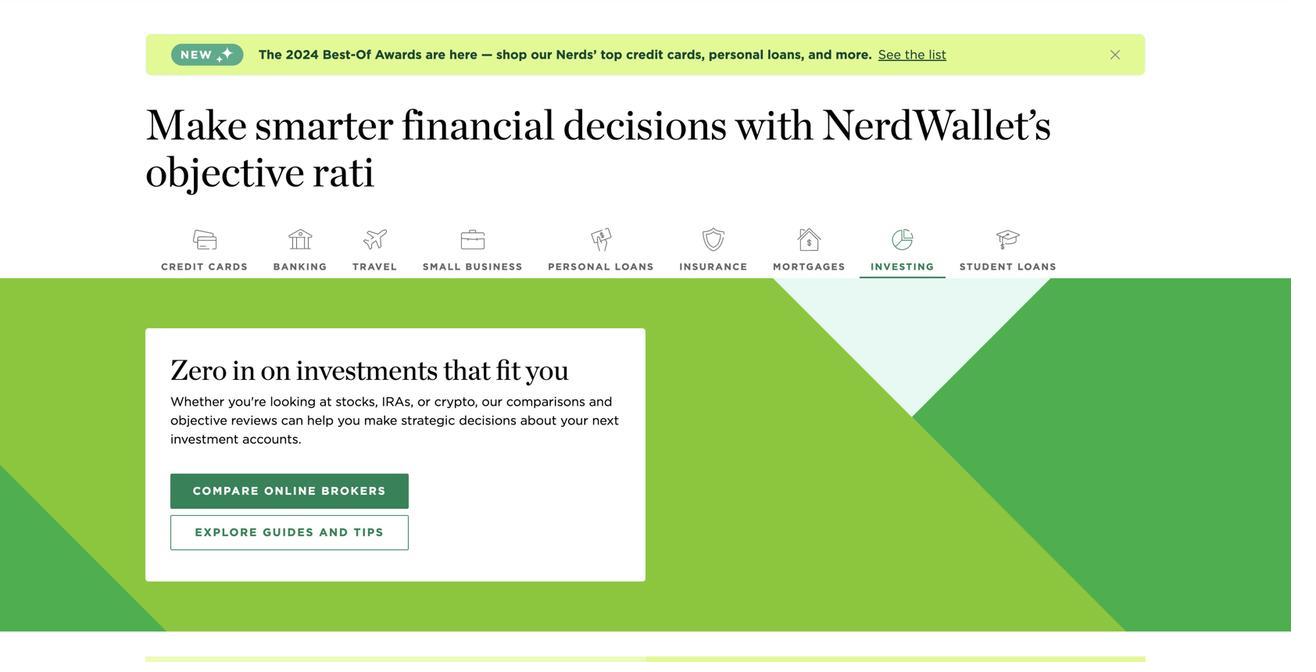 Task type: vqa. For each thing, say whether or not it's contained in the screenshot.
the top decisions
yes



Task type: describe. For each thing, give the bounding box(es) containing it.
with
[[736, 99, 814, 150]]

mortgages
[[773, 261, 846, 272]]

guides
[[263, 526, 315, 539]]

decisions inside zero in on investments that fit you whether you're looking at stocks, iras, or crypto, our comparisons and objective reviews can help you make strategic decisions about your next investment accounts.
[[459, 413, 517, 428]]

mortgages button
[[761, 220, 859, 278]]

ratin
[[313, 146, 398, 197]]

credit
[[161, 261, 204, 272]]

your
[[561, 413, 589, 428]]

the
[[259, 47, 282, 62]]

the
[[905, 47, 926, 62]]

on
[[261, 353, 291, 387]]

online
[[264, 485, 317, 498]]

shop
[[497, 47, 527, 62]]

banking button
[[261, 220, 340, 278]]

small business button
[[410, 220, 536, 278]]

iras,
[[382, 394, 414, 409]]

here
[[450, 47, 478, 62]]

awards
[[375, 47, 422, 62]]

travel button
[[340, 220, 410, 278]]

2024
[[286, 47, 319, 62]]

personal
[[709, 47, 764, 62]]

or
[[418, 394, 431, 409]]

make smarter financial decisions with nerdwallet's objective ratin
[[145, 99, 1052, 197]]

0 vertical spatial and
[[809, 47, 832, 62]]

whether
[[170, 394, 225, 409]]

insurance
[[680, 261, 748, 272]]

at
[[320, 394, 332, 409]]

1 vertical spatial you
[[338, 413, 361, 428]]

the 2024 best-of awards are here — shop our nerds' top credit cards, personal loans, and more. see the list
[[259, 47, 947, 62]]

credit
[[627, 47, 664, 62]]

compare online brokers link
[[170, 474, 409, 509]]

our inside zero in on investments that fit you whether you're looking at stocks, iras, or crypto, our comparisons and objective reviews can help you make strategic decisions about your next investment accounts.
[[482, 394, 503, 409]]

more.
[[836, 47, 873, 62]]

top
[[601, 47, 623, 62]]

insurance button
[[667, 220, 761, 278]]

help
[[307, 413, 334, 428]]

tab list containing credit cards
[[149, 220, 1150, 278]]

make
[[145, 99, 247, 150]]

investing
[[871, 261, 935, 272]]

small
[[423, 261, 462, 272]]

personal loans
[[548, 261, 655, 272]]

decisions inside "make smarter financial decisions with nerdwallet's objective ratin"
[[564, 99, 728, 150]]



Task type: locate. For each thing, give the bounding box(es) containing it.
student loans button
[[948, 220, 1070, 278]]

1 horizontal spatial loans
[[1018, 261, 1058, 272]]

and left tips
[[319, 526, 349, 539]]

investments
[[296, 353, 438, 387]]

explore guides and tips
[[195, 526, 384, 539]]

0 vertical spatial you
[[526, 353, 569, 387]]

2 horizontal spatial and
[[809, 47, 832, 62]]

next
[[592, 413, 619, 428]]

crypto,
[[435, 394, 478, 409]]

personal
[[548, 261, 611, 272]]

credit cards button
[[149, 220, 261, 278]]

see
[[879, 47, 902, 62]]

objective
[[145, 146, 305, 197], [170, 413, 227, 428]]

0 vertical spatial objective
[[145, 146, 305, 197]]

loans right student
[[1018, 261, 1058, 272]]

1 horizontal spatial you
[[526, 353, 569, 387]]

student loans
[[960, 261, 1058, 272]]

financial
[[402, 99, 556, 150]]

brokers
[[322, 485, 387, 498]]

of
[[356, 47, 371, 62]]

1 horizontal spatial our
[[531, 47, 553, 62]]

business
[[466, 261, 523, 272]]

1 vertical spatial objective
[[170, 413, 227, 428]]

loans,
[[768, 47, 805, 62]]

strategic
[[401, 413, 455, 428]]

decisions down the credit
[[564, 99, 728, 150]]

our right shop
[[531, 47, 553, 62]]

cards,
[[668, 47, 706, 62]]

can
[[281, 413, 303, 428]]

you're
[[228, 394, 266, 409]]

loans for student loans
[[1018, 261, 1058, 272]]

new
[[181, 48, 213, 61]]

fit
[[496, 353, 521, 387]]

student
[[960, 261, 1014, 272]]

in
[[232, 353, 256, 387]]

our
[[531, 47, 553, 62], [482, 394, 503, 409]]

zero
[[170, 353, 227, 387]]

you
[[526, 353, 569, 387], [338, 413, 361, 428]]

investing button
[[859, 220, 948, 278]]

zero in on investments that fit you whether you're looking at stocks, iras, or crypto, our comparisons and objective reviews can help you make strategic decisions about your next investment accounts.
[[170, 353, 619, 447]]

2 loans from the left
[[1018, 261, 1058, 272]]

0 horizontal spatial you
[[338, 413, 361, 428]]

0 vertical spatial decisions
[[564, 99, 728, 150]]

decisions down crypto,
[[459, 413, 517, 428]]

comparisons
[[507, 394, 586, 409]]

accounts.
[[243, 432, 302, 447]]

that
[[444, 353, 491, 387]]

see the list link
[[879, 47, 947, 62]]

best-
[[323, 47, 356, 62]]

explore guides and tips link
[[170, 515, 409, 551]]

stocks,
[[336, 394, 378, 409]]

0 vertical spatial our
[[531, 47, 553, 62]]

objective ratings and reviews element
[[145, 146, 398, 197]]

credit cards
[[161, 261, 248, 272]]

1 vertical spatial and
[[589, 394, 613, 409]]

personal loans button
[[536, 220, 667, 278]]

0 horizontal spatial loans
[[615, 261, 655, 272]]

banking
[[273, 261, 328, 272]]

loans inside "button"
[[615, 261, 655, 272]]

0 horizontal spatial our
[[482, 394, 503, 409]]

make
[[364, 413, 398, 428]]

loans right personal
[[615, 261, 655, 272]]

compare
[[193, 485, 260, 498]]

loans inside button
[[1018, 261, 1058, 272]]

—
[[482, 47, 493, 62]]

2 vertical spatial and
[[319, 526, 349, 539]]

you down stocks,
[[338, 413, 361, 428]]

nerds'
[[556, 47, 597, 62]]

looking
[[270, 394, 316, 409]]

you up comparisons
[[526, 353, 569, 387]]

1 horizontal spatial decisions
[[564, 99, 728, 150]]

objective inside zero in on investments that fit you whether you're looking at stocks, iras, or crypto, our comparisons and objective reviews can help you make strategic decisions about your next investment accounts.
[[170, 413, 227, 428]]

tips
[[354, 526, 384, 539]]

explore
[[195, 526, 258, 539]]

our down fit
[[482, 394, 503, 409]]

0 horizontal spatial decisions
[[459, 413, 517, 428]]

1 vertical spatial our
[[482, 394, 503, 409]]

list
[[929, 47, 947, 62]]

decisions
[[564, 99, 728, 150], [459, 413, 517, 428]]

and
[[809, 47, 832, 62], [589, 394, 613, 409], [319, 526, 349, 539]]

1 vertical spatial decisions
[[459, 413, 517, 428]]

smarter
[[255, 99, 394, 150]]

tab list
[[149, 220, 1150, 278]]

about
[[521, 413, 557, 428]]

and inside zero in on investments that fit you whether you're looking at stocks, iras, or crypto, our comparisons and objective reviews can help you make strategic decisions about your next investment accounts.
[[589, 394, 613, 409]]

loans
[[615, 261, 655, 272], [1018, 261, 1058, 272]]

0 horizontal spatial and
[[319, 526, 349, 539]]

loans for personal loans
[[615, 261, 655, 272]]

small business
[[423, 261, 523, 272]]

1 loans from the left
[[615, 261, 655, 272]]

cards
[[208, 261, 248, 272]]

1 horizontal spatial and
[[589, 394, 613, 409]]

and left more.
[[809, 47, 832, 62]]

objective inside "make smarter financial decisions with nerdwallet's objective ratin"
[[145, 146, 305, 197]]

reviews
[[231, 413, 278, 428]]

nerdwallet's
[[822, 99, 1052, 150]]

investment
[[170, 432, 239, 447]]

compare online brokers
[[193, 485, 387, 498]]

and up next at the left
[[589, 394, 613, 409]]

are
[[426, 47, 446, 62]]

travel
[[353, 261, 398, 272]]



